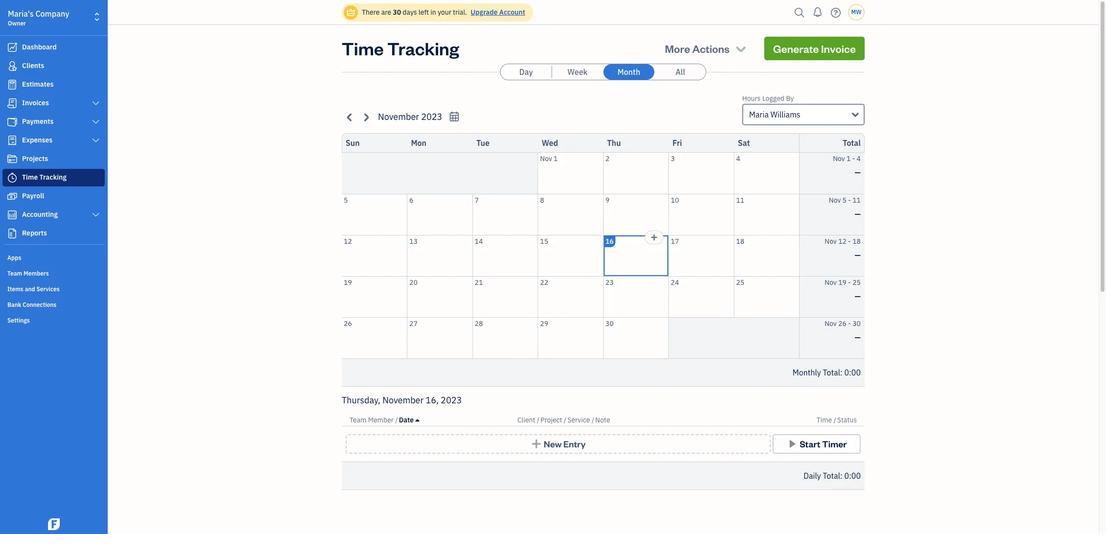 Task type: describe. For each thing, give the bounding box(es) containing it.
0 vertical spatial total
[[843, 138, 861, 148]]

logged
[[762, 94, 785, 103]]

more actions
[[665, 42, 730, 55]]

there
[[362, 8, 380, 17]]

total for monthly total
[[823, 368, 840, 378]]

— for nov 26 - 30 —
[[855, 332, 861, 342]]

mon
[[411, 138, 427, 148]]

connections
[[23, 301, 56, 308]]

crown image
[[346, 7, 356, 17]]

invoices
[[22, 98, 49, 107]]

project
[[541, 416, 562, 425]]

estimate image
[[6, 80, 18, 90]]

project link
[[541, 416, 564, 425]]

accounting link
[[2, 206, 105, 224]]

0 vertical spatial 2023
[[421, 111, 442, 122]]

2
[[605, 154, 610, 163]]

left
[[419, 8, 429, 17]]

fri
[[673, 138, 682, 148]]

daily total : 0:00
[[804, 471, 861, 481]]

settings
[[7, 317, 30, 324]]

nov for nov 19 - 25 —
[[825, 278, 837, 287]]

7 button
[[473, 194, 538, 235]]

service link
[[568, 416, 592, 425]]

1 vertical spatial 2023
[[441, 395, 462, 406]]

start timer button
[[773, 434, 861, 454]]

thu
[[607, 138, 621, 148]]

30 inside nov 26 - 30 —
[[853, 319, 861, 328]]

add a time entry image
[[650, 231, 658, 243]]

expenses
[[22, 136, 53, 144]]

27 button
[[407, 318, 472, 358]]

chevron large down image
[[91, 211, 100, 219]]

members
[[24, 270, 49, 277]]

chevrondown image
[[734, 42, 748, 55]]

chart image
[[6, 210, 18, 220]]

13 button
[[407, 235, 472, 276]]

team for team members
[[7, 270, 22, 277]]

16
[[605, 237, 614, 246]]

nov for nov 12 - 18 —
[[825, 237, 837, 246]]

invoice
[[821, 42, 856, 55]]

— for nov 19 - 25 —
[[855, 291, 861, 301]]

month
[[618, 67, 640, 77]]

client image
[[6, 61, 18, 71]]

0 vertical spatial tracking
[[387, 37, 459, 60]]

2 vertical spatial time
[[817, 416, 832, 425]]

4 inside nov 1 - 4 —
[[857, 154, 861, 163]]

chevron large down image for expenses
[[91, 137, 100, 144]]

0 vertical spatial november
[[378, 111, 419, 122]]

0 vertical spatial time
[[342, 37, 384, 60]]

28 button
[[473, 318, 538, 358]]

new
[[544, 438, 562, 450]]

26 button
[[342, 318, 407, 358]]

18 inside button
[[736, 237, 744, 246]]

hours logged by
[[742, 94, 794, 103]]

24 button
[[669, 276, 734, 317]]

— for nov 5 - 11 —
[[855, 209, 861, 219]]

mw
[[851, 8, 862, 16]]

15 button
[[538, 235, 603, 276]]

day
[[519, 67, 533, 77]]

report image
[[6, 229, 18, 238]]

date
[[399, 416, 414, 425]]

monthly total : 0:00
[[793, 368, 861, 378]]

16,
[[426, 395, 439, 406]]

0 horizontal spatial 30
[[393, 8, 401, 17]]

projects link
[[2, 150, 105, 168]]

chevron large down image for invoices
[[91, 99, 100, 107]]

days
[[403, 8, 417, 17]]

bank connections link
[[2, 297, 105, 312]]

company
[[35, 9, 69, 19]]

estimates
[[22, 80, 54, 89]]

team member /
[[350, 416, 398, 425]]

nov for nov 5 - 11 —
[[829, 196, 841, 204]]

go to help image
[[828, 5, 844, 20]]

0:00 for monthly total : 0:00
[[844, 368, 861, 378]]

nov 1 - 4 —
[[833, 154, 861, 177]]

bank connections
[[7, 301, 56, 308]]

25 button
[[734, 276, 799, 317]]

projects
[[22, 154, 48, 163]]

1 for nov 1 - 4 —
[[847, 154, 851, 163]]

21
[[475, 278, 483, 287]]

by
[[786, 94, 794, 103]]

play image
[[787, 439, 798, 449]]

payments
[[22, 117, 54, 126]]

tue
[[476, 138, 490, 148]]

monthly
[[793, 368, 821, 378]]

reports
[[22, 229, 47, 237]]

maria's
[[8, 9, 34, 19]]

start
[[800, 438, 821, 450]]

23 button
[[604, 276, 668, 317]]

20 button
[[407, 276, 472, 317]]

17
[[671, 237, 679, 246]]

project image
[[6, 154, 18, 164]]

there are 30 days left in your trial. upgrade account
[[362, 8, 525, 17]]

12 button
[[342, 235, 407, 276]]

time tracking link
[[2, 169, 105, 187]]

2 button
[[604, 153, 668, 194]]

items
[[7, 285, 23, 293]]

28
[[475, 319, 483, 328]]

reports link
[[2, 225, 105, 242]]

0:00 for daily total : 0:00
[[844, 471, 861, 481]]

more actions button
[[656, 37, 757, 60]]

main element
[[0, 0, 132, 534]]

in
[[431, 8, 436, 17]]

total for daily total
[[823, 471, 840, 481]]

10
[[671, 196, 679, 204]]

more
[[665, 42, 690, 55]]

5 inside button
[[344, 196, 348, 204]]

time / status
[[817, 416, 857, 425]]

26 inside button
[[344, 319, 352, 328]]

are
[[381, 8, 391, 17]]

nov 26 - 30 —
[[825, 319, 861, 342]]

day link
[[501, 64, 552, 80]]

19 button
[[342, 276, 407, 317]]

all
[[676, 67, 685, 77]]

upgrade
[[471, 8, 498, 17]]

generate invoice button
[[764, 37, 865, 60]]

19 inside button
[[344, 278, 352, 287]]

— for nov 1 - 4 —
[[855, 167, 861, 177]]

sun
[[346, 138, 360, 148]]

11 button
[[734, 194, 799, 235]]

money image
[[6, 191, 18, 201]]



Task type: vqa. For each thing, say whether or not it's contained in the screenshot.
2nd the 18 from the right
yes



Task type: locate. For each thing, give the bounding box(es) containing it.
: right 'daily'
[[840, 471, 843, 481]]

2 chevron large down image from the top
[[91, 118, 100, 126]]

upgrade account link
[[469, 8, 525, 17]]

— inside nov 1 - 4 —
[[855, 167, 861, 177]]

daily
[[804, 471, 821, 481]]

notifications image
[[810, 2, 826, 22]]

november right 'next month' icon
[[378, 111, 419, 122]]

26 inside nov 26 - 30 —
[[838, 319, 847, 328]]

chevron large down image for payments
[[91, 118, 100, 126]]

1 / from the left
[[395, 416, 398, 425]]

november 2023
[[378, 111, 442, 122]]

1 18 from the left
[[736, 237, 744, 246]]

service
[[568, 416, 590, 425]]

1 4 from the left
[[736, 154, 740, 163]]

1 19 from the left
[[344, 278, 352, 287]]

26 down 19 button
[[344, 319, 352, 328]]

1 horizontal spatial tracking
[[387, 37, 459, 60]]

0 horizontal spatial 19
[[344, 278, 352, 287]]

plus image
[[531, 439, 542, 449]]

status link
[[837, 416, 857, 425]]

next month image
[[360, 111, 372, 123]]

19 down 12 button
[[344, 278, 352, 287]]

expenses link
[[2, 132, 105, 149]]

payment image
[[6, 117, 18, 127]]

1 horizontal spatial 4
[[857, 154, 861, 163]]

team for team member /
[[350, 416, 367, 425]]

5 inside the nov 5 - 11 —
[[843, 196, 847, 204]]

time down there
[[342, 37, 384, 60]]

- for nov 1 - 4 —
[[852, 154, 855, 163]]

nov down nov 12 - 18 —
[[825, 278, 837, 287]]

1 horizontal spatial 11
[[853, 196, 861, 204]]

maria
[[749, 110, 769, 119]]

1 horizontal spatial 19
[[838, 278, 847, 287]]

26 down the nov 19 - 25 —
[[838, 319, 847, 328]]

search image
[[792, 5, 807, 20]]

generate invoice
[[773, 42, 856, 55]]

3 / from the left
[[564, 416, 567, 425]]

0:00
[[844, 368, 861, 378], [844, 471, 861, 481]]

2 4 from the left
[[857, 154, 861, 163]]

1 0:00 from the top
[[844, 368, 861, 378]]

2 12 from the left
[[838, 237, 847, 246]]

expense image
[[6, 136, 18, 145]]

- for nov 12 - 18 —
[[848, 237, 851, 246]]

and
[[25, 285, 35, 293]]

2 25 from the left
[[853, 278, 861, 287]]

11 down nov 1 - 4 —
[[853, 196, 861, 204]]

note link
[[595, 416, 610, 425]]

chevron large down image down the estimates link
[[91, 99, 100, 107]]

0 horizontal spatial 11
[[736, 196, 744, 204]]

18 down 11 button
[[736, 237, 744, 246]]

4 — from the top
[[855, 291, 861, 301]]

1 5 from the left
[[344, 196, 348, 204]]

— inside nov 12 - 18 —
[[855, 250, 861, 260]]

chevron large down image
[[91, 99, 100, 107], [91, 118, 100, 126], [91, 137, 100, 144]]

- for nov 26 - 30 —
[[848, 319, 851, 328]]

1 horizontal spatial 18
[[853, 237, 861, 246]]

1 inside button
[[554, 154, 558, 163]]

3 button
[[669, 153, 734, 194]]

november up date
[[383, 395, 424, 406]]

2 26 from the left
[[838, 319, 847, 328]]

clients link
[[2, 57, 105, 75]]

— inside nov 26 - 30 —
[[855, 332, 861, 342]]

2 — from the top
[[855, 209, 861, 219]]

total
[[843, 138, 861, 148], [823, 368, 840, 378], [823, 471, 840, 481]]

1 for nov 1
[[554, 154, 558, 163]]

team down thursday,
[[350, 416, 367, 425]]

1 horizontal spatial team
[[350, 416, 367, 425]]

1 inside nov 1 - 4 —
[[847, 154, 851, 163]]

1 25 from the left
[[736, 278, 744, 287]]

0 horizontal spatial 4
[[736, 154, 740, 163]]

1 horizontal spatial 12
[[838, 237, 847, 246]]

25
[[736, 278, 744, 287], [853, 278, 861, 287]]

nov inside nov 12 - 18 —
[[825, 237, 837, 246]]

2 horizontal spatial time
[[817, 416, 832, 425]]

- inside nov 12 - 18 —
[[848, 237, 851, 246]]

trial.
[[453, 8, 467, 17]]

dashboard image
[[6, 43, 18, 52]]

estimates link
[[2, 76, 105, 94]]

29 button
[[538, 318, 603, 358]]

26
[[344, 319, 352, 328], [838, 319, 847, 328]]

team down apps
[[7, 270, 22, 277]]

18 down the nov 5 - 11 —
[[853, 237, 861, 246]]

1 vertical spatial time
[[22, 173, 38, 182]]

- inside nov 1 - 4 —
[[852, 154, 855, 163]]

/ right client
[[537, 416, 540, 425]]

invoice image
[[6, 98, 18, 108]]

your
[[438, 8, 451, 17]]

0 horizontal spatial tracking
[[39, 173, 67, 182]]

4
[[736, 154, 740, 163], [857, 154, 861, 163]]

total right monthly
[[823, 368, 840, 378]]

20
[[409, 278, 418, 287]]

1 horizontal spatial 1
[[847, 154, 851, 163]]

- inside the nov 5 - 11 —
[[848, 196, 851, 204]]

0 horizontal spatial 1
[[554, 154, 558, 163]]

timer
[[822, 438, 847, 450]]

1 11 from the left
[[736, 196, 744, 204]]

- inside nov 26 - 30 —
[[848, 319, 851, 328]]

- inside the nov 19 - 25 —
[[848, 278, 851, 287]]

30 down the nov 19 - 25 —
[[853, 319, 861, 328]]

1 horizontal spatial time
[[342, 37, 384, 60]]

2 horizontal spatial 30
[[853, 319, 861, 328]]

tracking
[[387, 37, 459, 60], [39, 173, 67, 182]]

0 horizontal spatial team
[[7, 270, 22, 277]]

—
[[855, 167, 861, 177], [855, 209, 861, 219], [855, 250, 861, 260], [855, 291, 861, 301], [855, 332, 861, 342]]

30 right are
[[393, 8, 401, 17]]

1 horizontal spatial 26
[[838, 319, 847, 328]]

1 vertical spatial november
[[383, 395, 424, 406]]

1 12 from the left
[[344, 237, 352, 246]]

19 down nov 12 - 18 —
[[838, 278, 847, 287]]

0 horizontal spatial 18
[[736, 237, 744, 246]]

date link
[[399, 416, 419, 425]]

1 vertical spatial total
[[823, 368, 840, 378]]

time right timer image
[[22, 173, 38, 182]]

time inside main element
[[22, 173, 38, 182]]

2 / from the left
[[537, 416, 540, 425]]

0 vertical spatial team
[[7, 270, 22, 277]]

1 chevron large down image from the top
[[91, 99, 100, 107]]

1
[[554, 154, 558, 163], [847, 154, 851, 163]]

nov inside nov 1 - 4 —
[[833, 154, 845, 163]]

1 up the nov 5 - 11 —
[[847, 154, 851, 163]]

0 horizontal spatial time tracking
[[22, 173, 67, 182]]

choose a date image
[[449, 111, 460, 122]]

1 horizontal spatial 5
[[843, 196, 847, 204]]

2 vertical spatial total
[[823, 471, 840, 481]]

0 horizontal spatial time
[[22, 173, 38, 182]]

total up nov 1 - 4 —
[[843, 138, 861, 148]]

12 inside button
[[344, 237, 352, 246]]

25 inside the nov 19 - 25 —
[[853, 278, 861, 287]]

— up nov 12 - 18 —
[[855, 209, 861, 219]]

apps
[[7, 254, 21, 261]]

/
[[395, 416, 398, 425], [537, 416, 540, 425], [564, 416, 567, 425], [592, 416, 594, 425], [834, 416, 836, 425]]

caretup image
[[415, 416, 419, 424]]

0 vertical spatial chevron large down image
[[91, 99, 100, 107]]

time tracking down days on the left top
[[342, 37, 459, 60]]

1 vertical spatial tracking
[[39, 173, 67, 182]]

19 inside the nov 19 - 25 —
[[838, 278, 847, 287]]

18 button
[[734, 235, 799, 276]]

— up the nov 19 - 25 —
[[855, 250, 861, 260]]

— for nov 12 - 18 —
[[855, 250, 861, 260]]

24
[[671, 278, 679, 287]]

week link
[[552, 64, 603, 80]]

nov inside nov 26 - 30 —
[[825, 319, 837, 328]]

— inside the nov 19 - 25 —
[[855, 291, 861, 301]]

2 : from the top
[[840, 471, 843, 481]]

12 inside nov 12 - 18 —
[[838, 237, 847, 246]]

nov down the nov 19 - 25 —
[[825, 319, 837, 328]]

nov inside the nov 19 - 25 —
[[825, 278, 837, 287]]

— inside the nov 5 - 11 —
[[855, 209, 861, 219]]

month link
[[604, 64, 654, 80]]

4 button
[[734, 153, 799, 194]]

1 — from the top
[[855, 167, 861, 177]]

1 : from the top
[[840, 368, 843, 378]]

tracking inside main element
[[39, 173, 67, 182]]

invoices link
[[2, 95, 105, 112]]

0 horizontal spatial 26
[[344, 319, 352, 328]]

: right monthly
[[840, 368, 843, 378]]

5 / from the left
[[834, 416, 836, 425]]

all link
[[655, 64, 706, 80]]

- for nov 19 - 25 —
[[848, 278, 851, 287]]

nov 5 - 11 —
[[829, 196, 861, 219]]

client
[[517, 416, 535, 425]]

1 horizontal spatial 25
[[853, 278, 861, 287]]

nov down nov 1 - 4 —
[[829, 196, 841, 204]]

team members link
[[2, 266, 105, 281]]

sat
[[738, 138, 750, 148]]

9 button
[[604, 194, 668, 235]]

account
[[499, 8, 525, 17]]

time tracking inside main element
[[22, 173, 67, 182]]

tracking down left
[[387, 37, 459, 60]]

6 button
[[407, 194, 472, 235]]

1 vertical spatial 0:00
[[844, 471, 861, 481]]

time left status
[[817, 416, 832, 425]]

10 button
[[669, 194, 734, 235]]

mw button
[[848, 4, 865, 21]]

25 down 18 button
[[736, 278, 744, 287]]

12 down the nov 5 - 11 —
[[838, 237, 847, 246]]

- for nov 5 - 11 —
[[848, 196, 851, 204]]

3 — from the top
[[855, 250, 861, 260]]

nov for nov 26 - 30 —
[[825, 319, 837, 328]]

18
[[736, 237, 744, 246], [853, 237, 861, 246]]

14 button
[[473, 235, 538, 276]]

/ left note
[[592, 416, 594, 425]]

15
[[540, 237, 548, 246]]

1 vertical spatial :
[[840, 471, 843, 481]]

team
[[7, 270, 22, 277], [350, 416, 367, 425]]

11 down 4 button
[[736, 196, 744, 204]]

12 down 5 button
[[344, 237, 352, 246]]

time tracking down projects link on the left of page
[[22, 173, 67, 182]]

freshbooks image
[[46, 519, 62, 530]]

18 inside nov 12 - 18 —
[[853, 237, 861, 246]]

19
[[344, 278, 352, 287], [838, 278, 847, 287]]

— up the monthly total : 0:00
[[855, 332, 861, 342]]

30 down the 23 button
[[605, 319, 614, 328]]

tracking down projects link on the left of page
[[39, 173, 67, 182]]

— up nov 26 - 30 — on the bottom of the page
[[855, 291, 861, 301]]

0 vertical spatial :
[[840, 368, 843, 378]]

2 5 from the left
[[843, 196, 847, 204]]

/ left service
[[564, 416, 567, 425]]

11 inside button
[[736, 196, 744, 204]]

0 horizontal spatial 25
[[736, 278, 744, 287]]

chevron large down image inside the payments link
[[91, 118, 100, 126]]

1 horizontal spatial time tracking
[[342, 37, 459, 60]]

/ left date
[[395, 416, 398, 425]]

settings link
[[2, 313, 105, 328]]

4 / from the left
[[592, 416, 594, 425]]

1 vertical spatial time tracking
[[22, 173, 67, 182]]

status
[[837, 416, 857, 425]]

0 horizontal spatial 12
[[344, 237, 352, 246]]

payments link
[[2, 113, 105, 131]]

2 18 from the left
[[853, 237, 861, 246]]

nov up the nov 5 - 11 —
[[833, 154, 845, 163]]

11 inside the nov 5 - 11 —
[[853, 196, 861, 204]]

30 inside button
[[605, 319, 614, 328]]

nov for nov 1
[[540, 154, 552, 163]]

30 button
[[604, 318, 668, 358]]

total right 'daily'
[[823, 471, 840, 481]]

2023 left choose a date icon
[[421, 111, 442, 122]]

29
[[540, 319, 548, 328]]

23
[[605, 278, 614, 287]]

25 inside button
[[736, 278, 744, 287]]

maria's company owner
[[8, 9, 69, 27]]

time link
[[817, 416, 834, 425]]

nov inside nov 1 button
[[540, 154, 552, 163]]

chevron large down image up expenses link
[[91, 118, 100, 126]]

nov inside the nov 5 - 11 —
[[829, 196, 841, 204]]

nov 1
[[540, 154, 558, 163]]

17 button
[[669, 235, 734, 276]]

14
[[475, 237, 483, 246]]

entry
[[563, 438, 586, 450]]

— up the nov 5 - 11 —
[[855, 167, 861, 177]]

2 11 from the left
[[853, 196, 861, 204]]

1 vertical spatial team
[[350, 416, 367, 425]]

/ left status link
[[834, 416, 836, 425]]

1 1 from the left
[[554, 154, 558, 163]]

: for monthly total
[[840, 368, 843, 378]]

chevron large down image inside expenses link
[[91, 137, 100, 144]]

time tracking
[[342, 37, 459, 60], [22, 173, 67, 182]]

-
[[852, 154, 855, 163], [848, 196, 851, 204], [848, 237, 851, 246], [848, 278, 851, 287], [848, 319, 851, 328]]

team inside team members link
[[7, 270, 22, 277]]

4 inside 4 button
[[736, 154, 740, 163]]

thursday,
[[342, 395, 380, 406]]

dashboard link
[[2, 39, 105, 56]]

2 1 from the left
[[847, 154, 851, 163]]

5 — from the top
[[855, 332, 861, 342]]

chevron large down image down the payments link
[[91, 137, 100, 144]]

timer image
[[6, 173, 18, 183]]

new entry button
[[346, 434, 771, 454]]

nov for nov 1 - 4 —
[[833, 154, 845, 163]]

0:00 down nov 26 - 30 — on the bottom of the page
[[844, 368, 861, 378]]

0 vertical spatial time tracking
[[342, 37, 459, 60]]

nov down the nov 5 - 11 —
[[825, 237, 837, 246]]

22 button
[[538, 276, 603, 317]]

1 26 from the left
[[344, 319, 352, 328]]

1 horizontal spatial 30
[[605, 319, 614, 328]]

0:00 down timer
[[844, 471, 861, 481]]

25 down nov 12 - 18 —
[[853, 278, 861, 287]]

2 vertical spatial chevron large down image
[[91, 137, 100, 144]]

1 down wed
[[554, 154, 558, 163]]

2 19 from the left
[[838, 278, 847, 287]]

wed
[[542, 138, 558, 148]]

: for daily total
[[840, 471, 843, 481]]

2 0:00 from the top
[[844, 471, 861, 481]]

1 vertical spatial chevron large down image
[[91, 118, 100, 126]]

team members
[[7, 270, 49, 277]]

payroll
[[22, 191, 44, 200]]

0 vertical spatial 0:00
[[844, 368, 861, 378]]

nov down wed
[[540, 154, 552, 163]]

previous month image
[[344, 111, 356, 123]]

2023 right 16,
[[441, 395, 462, 406]]

9
[[605, 196, 610, 204]]

3 chevron large down image from the top
[[91, 137, 100, 144]]

chevron large down image inside invoices link
[[91, 99, 100, 107]]

0 horizontal spatial 5
[[344, 196, 348, 204]]



